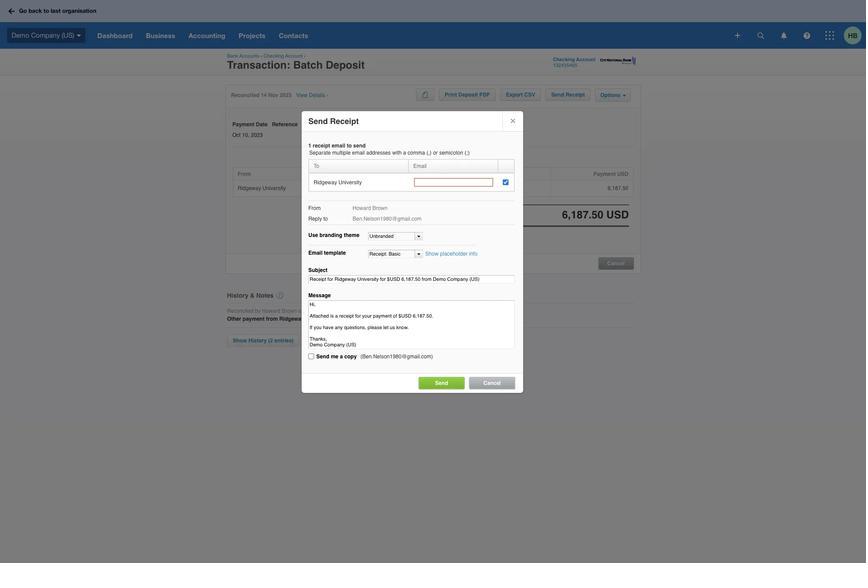 Task type: describe. For each thing, give the bounding box(es) containing it.
copy
[[345, 354, 357, 360]]

number
[[365, 171, 385, 177]]

0 vertical spatial email
[[332, 143, 345, 149]]

at
[[339, 308, 343, 314]]

0 vertical spatial on
[[298, 308, 304, 314]]

pdf
[[480, 92, 490, 98]]

send me a copy (ben.nelson1980@gmail.com)
[[316, 354, 433, 360]]

(2
[[268, 338, 273, 344]]

batch
[[293, 59, 323, 71]]

show history (2 entries)
[[233, 338, 294, 344]]

Subject text field
[[308, 275, 515, 284]]

0020
[[355, 185, 367, 191]]

show history (2 entries) link
[[227, 335, 300, 347]]

17:43pm
[[345, 308, 366, 314]]

oct inside payment date oct 10, 2023
[[232, 132, 241, 138]]

1 vertical spatial details
[[437, 171, 454, 177]]

0 horizontal spatial svg image
[[735, 33, 741, 38]]

1 vertical spatial a
[[340, 354, 343, 360]]

payment date oct 10, 2023
[[232, 121, 268, 138]]

0 horizontal spatial cancel link
[[469, 377, 515, 390]]

placeholder
[[440, 251, 468, 257]]

organisation
[[62, 7, 96, 14]]

1
[[308, 143, 311, 149]]

for
[[381, 316, 388, 322]]

add
[[310, 338, 320, 344]]

by
[[255, 308, 261, 314]]

send link
[[419, 377, 465, 390]]

bank accounts link
[[227, 53, 259, 59]]

0 horizontal spatial ridgeway
[[238, 185, 261, 191]]

transaction:
[[227, 59, 290, 71]]

1 horizontal spatial ›
[[304, 53, 306, 59]]

go back to last organisation
[[19, 7, 96, 14]]

payment usd
[[594, 171, 629, 177]]

account inside the checking account 132435465
[[576, 57, 596, 62]]

notes
[[256, 292, 274, 299]]

(,)
[[427, 150, 432, 156]]

company
[[31, 31, 60, 39]]

6,187.50 inside reconciled by howard brown on nov 14, 2023 at 17:43pm other payment from ridgeway university on 31 august 2011 for 6,187.50
[[390, 316, 410, 322]]

0 horizontal spatial cancel
[[484, 380, 501, 386]]

14,
[[317, 308, 324, 314]]

31
[[341, 316, 347, 322]]

from
[[266, 316, 278, 322]]

inv-0020
[[345, 185, 367, 191]]

csv
[[525, 92, 535, 98]]

show placeholder info link
[[425, 251, 478, 257]]

1 horizontal spatial oct
[[487, 185, 495, 191]]

to inside hb banner
[[44, 7, 49, 14]]

1 horizontal spatial 6,187.50
[[608, 185, 629, 191]]

print
[[445, 92, 457, 98]]

other
[[227, 316, 241, 322]]

payment
[[243, 316, 265, 322]]

demo
[[12, 31, 29, 39]]

date for due date
[[498, 171, 510, 177]]

use
[[308, 232, 318, 238]]

email for email template
[[308, 250, 323, 256]]

svg image inside go back to last organisation link
[[8, 8, 15, 14]]

print deposit pdf link
[[439, 89, 496, 101]]

send receipt inside the send receipt 'link'
[[551, 92, 585, 98]]

hb
[[848, 31, 858, 39]]

0 vertical spatial cancel link
[[599, 259, 634, 267]]

history & notes
[[227, 292, 274, 299]]

1 vertical spatial history
[[249, 338, 267, 344]]

back
[[29, 7, 42, 14]]

go
[[19, 7, 27, 14]]

0 horizontal spatial university
[[263, 185, 286, 191]]

note
[[322, 338, 333, 344]]

message
[[308, 293, 331, 299]]

9,
[[497, 185, 501, 191]]

view details › link
[[296, 92, 329, 99]]

2023 inside reconciled by howard brown on nov 14, 2023 at 17:43pm other payment from ridgeway university on 31 august 2011 for 6,187.50
[[326, 308, 337, 314]]

2023 left view
[[280, 92, 292, 98]]

reply
[[308, 216, 322, 222]]

0 horizontal spatial ridgeway university
[[238, 185, 286, 191]]

0 horizontal spatial send receipt
[[308, 117, 359, 126]]

template
[[324, 250, 346, 256]]

1 horizontal spatial cancel
[[608, 260, 625, 267]]

2 horizontal spatial university
[[339, 179, 362, 185]]

0 horizontal spatial ›
[[261, 53, 262, 59]]

export csv
[[506, 92, 535, 98]]

usd
[[617, 171, 629, 177]]

0 vertical spatial brown
[[373, 205, 388, 211]]

demo company (us)
[[12, 31, 74, 39]]

hb button
[[844, 22, 866, 49]]

university inside reconciled by howard brown on nov 14, 2023 at 17:43pm other payment from ridgeway university on 31 august 2011 for 6,187.50
[[306, 316, 331, 322]]

send inside the send link
[[435, 380, 448, 386]]

deposit inside bank accounts › checking account › transaction:                batch deposit
[[326, 59, 365, 71]]

export
[[506, 92, 523, 98]]

payment for payment date oct 10, 2023
[[232, 121, 255, 128]]

export csv link
[[500, 89, 541, 101]]

last
[[51, 7, 61, 14]]

info
[[469, 251, 478, 257]]

6,187.50 usd
[[562, 209, 629, 221]]

show placeholder info
[[425, 251, 478, 257]]

2023 inside payment date oct 10, 2023
[[251, 132, 263, 138]]

accounts
[[239, 53, 259, 59]]

(ben.nelson1980@gmail.com)
[[361, 354, 433, 360]]

send
[[353, 143, 366, 149]]

nov inside reconciled by howard brown on nov 14, 2023 at 17:43pm other payment from ridgeway university on 31 august 2011 for 6,187.50
[[306, 308, 315, 314]]

reconciled 14 nov 2023 view details ›
[[231, 92, 329, 98]]

10,
[[242, 132, 250, 138]]

august
[[348, 316, 366, 322]]

(us)
[[62, 31, 74, 39]]

options
[[601, 92, 621, 98]]

&
[[250, 292, 255, 299]]

1 horizontal spatial ridgeway university
[[314, 179, 362, 185]]

or
[[433, 150, 438, 156]]



Task type: vqa. For each thing, say whether or not it's contained in the screenshot.
Checking inside the Checking Account 132435465
yes



Task type: locate. For each thing, give the bounding box(es) containing it.
brown
[[373, 205, 388, 211], [282, 308, 297, 314]]

date for payment date oct 10, 2023
[[256, 121, 268, 128]]

payment left usd
[[594, 171, 616, 177]]

navigation
[[91, 22, 729, 49]]

0 horizontal spatial payment
[[232, 121, 255, 128]]

2 horizontal spatial ›
[[327, 92, 329, 98]]

0 horizontal spatial to
[[44, 7, 49, 14]]

branding
[[320, 232, 342, 238]]

1 horizontal spatial to
[[324, 216, 328, 222]]

subject
[[308, 267, 328, 273]]

1 horizontal spatial nov
[[306, 308, 315, 314]]

reconciled for reconciled 14 nov 2023 view details ›
[[231, 92, 260, 98]]

receipt up the send
[[330, 117, 359, 126]]

to
[[314, 163, 319, 169]]

0 horizontal spatial brown
[[282, 308, 297, 314]]

1 vertical spatial cancel
[[484, 380, 501, 386]]

semicolon
[[439, 150, 463, 156]]

0 vertical spatial send receipt
[[551, 92, 585, 98]]

1 horizontal spatial cancel link
[[599, 259, 634, 267]]

bank
[[227, 53, 238, 59]]

1 vertical spatial to
[[347, 143, 352, 149]]

None text field
[[414, 178, 493, 187], [369, 233, 415, 240], [369, 250, 415, 258], [414, 178, 493, 187], [369, 233, 415, 240], [369, 250, 415, 258]]

0 vertical spatial oct
[[232, 132, 241, 138]]

payment
[[232, 121, 255, 128], [594, 171, 616, 177]]

with
[[392, 150, 402, 156]]

0 horizontal spatial a
[[340, 354, 343, 360]]

view
[[296, 92, 308, 98]]

1 vertical spatial cancel link
[[469, 377, 515, 390]]

0 horizontal spatial details
[[309, 92, 325, 98]]

howard brown
[[353, 205, 388, 211]]

ridgeway
[[314, 179, 337, 185], [238, 185, 261, 191], [279, 316, 304, 322]]

1 vertical spatial payment
[[594, 171, 616, 177]]

reconciled for reconciled by howard brown on nov 14, 2023 at 17:43pm other payment from ridgeway university on 31 august 2011 for 6,187.50
[[227, 308, 253, 314]]

reconciled left 14
[[231, 92, 260, 98]]

1 horizontal spatial date
[[498, 171, 510, 177]]

howard inside reconciled by howard brown on nov 14, 2023 at 17:43pm other payment from ridgeway university on 31 august 2011 for 6,187.50
[[262, 308, 280, 314]]

a right with
[[403, 150, 406, 156]]

checking inside the checking account 132435465
[[553, 57, 575, 62]]

nov
[[268, 92, 278, 98], [306, 308, 315, 314]]

date left reference
[[256, 121, 268, 128]]

details right view
[[309, 92, 325, 98]]

payment for payment usd
[[594, 171, 616, 177]]

1 vertical spatial from
[[308, 205, 321, 211]]

navigation inside hb banner
[[91, 22, 729, 49]]

cancel link
[[599, 259, 634, 267], [469, 377, 515, 390]]

a right me
[[340, 354, 343, 360]]

send receipt down 132435465
[[551, 92, 585, 98]]

add note link
[[304, 335, 339, 347]]

brown up ben.nelson1980@gmail.com
[[373, 205, 388, 211]]

1 vertical spatial howard
[[262, 308, 280, 314]]

0 vertical spatial reconciled
[[231, 92, 260, 98]]

oct left 10,
[[232, 132, 241, 138]]

email down comma
[[414, 163, 427, 169]]

0 horizontal spatial howard
[[262, 308, 280, 314]]

deposit left pdf
[[459, 92, 478, 98]]

ridgeway university
[[314, 179, 362, 185], [238, 185, 286, 191]]

1 horizontal spatial show
[[425, 251, 439, 257]]

reconciled by howard brown on nov 14, 2023 at 17:43pm other payment from ridgeway university on 31 august 2011 for 6,187.50
[[227, 308, 410, 322]]

deposit
[[326, 59, 365, 71], [459, 92, 478, 98]]

2 horizontal spatial to
[[347, 143, 352, 149]]

› right accounts
[[261, 53, 262, 59]]

1 horizontal spatial ridgeway
[[279, 316, 304, 322]]

1 receipt email to send separate multiple email addresses with a comma (,) or semicolon (;)
[[308, 143, 470, 156]]

inv-0020 link
[[345, 185, 367, 191]]

1 horizontal spatial details
[[437, 171, 454, 177]]

due date
[[487, 171, 510, 177]]

show for show placeholder info
[[425, 251, 439, 257]]

0 vertical spatial from
[[238, 171, 251, 177]]

send inside the send receipt 'link'
[[551, 92, 564, 98]]

1 vertical spatial send receipt
[[308, 117, 359, 126]]

ben.nelson1980@gmail.com
[[353, 216, 422, 222]]

1 vertical spatial on
[[333, 316, 339, 322]]

0 horizontal spatial deposit
[[326, 59, 365, 71]]

account up view
[[285, 53, 303, 59]]

1 vertical spatial receipt
[[330, 117, 359, 126]]

oct left the 9,
[[487, 185, 495, 191]]

invoice
[[345, 171, 363, 177]]

reply to
[[308, 216, 328, 222]]

0 horizontal spatial from
[[238, 171, 251, 177]]

1 horizontal spatial checking
[[553, 57, 575, 62]]

2011
[[368, 316, 379, 322]]

brown inside reconciled by howard brown on nov 14, 2023 at 17:43pm other payment from ridgeway university on 31 august 2011 for 6,187.50
[[282, 308, 297, 314]]

comma
[[408, 150, 425, 156]]

me
[[331, 354, 339, 360]]

2023 right the 9,
[[502, 185, 514, 191]]

1 horizontal spatial on
[[333, 316, 339, 322]]

theme
[[344, 232, 360, 238]]

howard up from
[[262, 308, 280, 314]]

email for email
[[414, 163, 427, 169]]

2 vertical spatial to
[[324, 216, 328, 222]]

0 vertical spatial payment
[[232, 121, 255, 128]]

0 vertical spatial to
[[44, 7, 49, 14]]

oct
[[232, 132, 241, 138], [487, 185, 495, 191]]

entries)
[[275, 338, 294, 344]]

None checkbox
[[503, 180, 509, 185]]

reconciled
[[231, 92, 260, 98], [227, 308, 253, 314]]

send receipt up "receipt"
[[308, 117, 359, 126]]

checking account link
[[264, 53, 303, 59]]

svg image
[[8, 8, 15, 14], [826, 31, 835, 40], [758, 32, 764, 39], [804, 32, 810, 39], [77, 34, 81, 37]]

0 horizontal spatial 6,187.50
[[390, 316, 410, 322]]

nov right 14
[[268, 92, 278, 98]]

hb banner
[[0, 0, 866, 49]]

account up the send receipt 'link'
[[576, 57, 596, 62]]

0 horizontal spatial email
[[308, 250, 323, 256]]

show left placeholder
[[425, 251, 439, 257]]

Message text field
[[308, 301, 515, 349]]

details down semicolon
[[437, 171, 454, 177]]

svg image inside demo company (us) popup button
[[77, 34, 81, 37]]

(;)
[[465, 150, 470, 156]]

0 vertical spatial history
[[227, 292, 249, 299]]

from
[[238, 171, 251, 177], [308, 205, 321, 211]]

0 vertical spatial 6,187.50
[[608, 185, 629, 191]]

0 horizontal spatial on
[[298, 308, 304, 314]]

use branding theme
[[308, 232, 360, 238]]

invoice number
[[345, 171, 385, 177]]

on left 31
[[333, 316, 339, 322]]

email
[[414, 163, 427, 169], [308, 250, 323, 256]]

checking
[[264, 53, 284, 59], [553, 57, 575, 62]]

0 vertical spatial a
[[403, 150, 406, 156]]

0 vertical spatial receipt
[[566, 92, 585, 98]]

checking right accounts
[[264, 53, 284, 59]]

1 horizontal spatial svg image
[[781, 32, 787, 39]]

details
[[309, 92, 325, 98], [437, 171, 454, 177]]

14
[[261, 92, 267, 98]]

0 horizontal spatial account
[[285, 53, 303, 59]]

checking account 132435465
[[553, 57, 596, 68]]

6,187.50
[[608, 185, 629, 191], [390, 316, 410, 322]]

1 horizontal spatial send receipt
[[551, 92, 585, 98]]

1 horizontal spatial university
[[306, 316, 331, 322]]

payment up 10,
[[232, 121, 255, 128]]

to left the send
[[347, 143, 352, 149]]

brown up entries)
[[282, 308, 297, 314]]

6,187.50 right for
[[390, 316, 410, 322]]

account
[[285, 53, 303, 59], [576, 57, 596, 62]]

0 horizontal spatial show
[[233, 338, 247, 344]]

1 horizontal spatial a
[[403, 150, 406, 156]]

› right view
[[327, 92, 329, 98]]

email up subject
[[308, 250, 323, 256]]

to inside 1 receipt email to send separate multiple email addresses with a comma (,) or semicolon (;)
[[347, 143, 352, 149]]

show
[[425, 251, 439, 257], [233, 338, 247, 344]]

print deposit pdf
[[445, 92, 490, 98]]

1 vertical spatial nov
[[306, 308, 315, 314]]

0 vertical spatial date
[[256, 121, 268, 128]]

reconciled inside reconciled by howard brown on nov 14, 2023 at 17:43pm other payment from ridgeway university on 31 august 2011 for 6,187.50
[[227, 308, 253, 314]]

reconciled up other
[[227, 308, 253, 314]]

1 horizontal spatial email
[[414, 163, 427, 169]]

add note
[[310, 338, 333, 344]]

separate
[[309, 150, 331, 156]]

0 horizontal spatial nov
[[268, 92, 278, 98]]

1 vertical spatial brown
[[282, 308, 297, 314]]

date inside payment date oct 10, 2023
[[256, 121, 268, 128]]

addresses
[[366, 150, 391, 156]]

demo company (us) button
[[0, 22, 91, 49]]

1 horizontal spatial email
[[352, 150, 365, 156]]

0 horizontal spatial checking
[[264, 53, 284, 59]]

› right checking account link
[[304, 53, 306, 59]]

checking inside bank accounts › checking account › transaction:                batch deposit
[[264, 53, 284, 59]]

0 horizontal spatial oct
[[232, 132, 241, 138]]

›
[[261, 53, 262, 59], [304, 53, 306, 59], [327, 92, 329, 98]]

2023 left at
[[326, 308, 337, 314]]

0 vertical spatial show
[[425, 251, 439, 257]]

1 horizontal spatial payment
[[594, 171, 616, 177]]

0 vertical spatial details
[[309, 92, 325, 98]]

on left 14,
[[298, 308, 304, 314]]

to left last
[[44, 7, 49, 14]]

from down 10,
[[238, 171, 251, 177]]

to
[[44, 7, 49, 14], [347, 143, 352, 149], [324, 216, 328, 222]]

history left (2
[[249, 338, 267, 344]]

1 vertical spatial oct
[[487, 185, 495, 191]]

show down other
[[233, 338, 247, 344]]

0 horizontal spatial receipt
[[330, 117, 359, 126]]

checking up the send receipt 'link'
[[553, 57, 575, 62]]

date right the "due"
[[498, 171, 510, 177]]

email down the send
[[352, 150, 365, 156]]

2 horizontal spatial ridgeway
[[314, 179, 337, 185]]

1 vertical spatial email
[[352, 150, 365, 156]]

1 horizontal spatial howard
[[353, 205, 371, 211]]

bank accounts › checking account › transaction:                batch deposit
[[227, 53, 365, 71]]

from up reply
[[308, 205, 321, 211]]

email up multiple
[[332, 143, 345, 149]]

1 horizontal spatial receipt
[[566, 92, 585, 98]]

multiple
[[332, 150, 351, 156]]

reference
[[272, 121, 298, 128]]

1 vertical spatial date
[[498, 171, 510, 177]]

oct 9, 2023
[[487, 185, 514, 191]]

howard down 0020
[[353, 205, 371, 211]]

send receipt
[[551, 92, 585, 98], [308, 117, 359, 126]]

0 vertical spatial deposit
[[326, 59, 365, 71]]

account inside bank accounts › checking account › transaction:                batch deposit
[[285, 53, 303, 59]]

university
[[339, 179, 362, 185], [263, 185, 286, 191], [306, 316, 331, 322]]

receipt inside 'link'
[[566, 92, 585, 98]]

nov left 14,
[[306, 308, 315, 314]]

1 vertical spatial reconciled
[[227, 308, 253, 314]]

deposit right batch
[[326, 59, 365, 71]]

1 vertical spatial show
[[233, 338, 247, 344]]

6,187.50 down usd
[[608, 185, 629, 191]]

to right reply
[[324, 216, 328, 222]]

2023
[[280, 92, 292, 98], [251, 132, 263, 138], [502, 185, 514, 191], [326, 308, 337, 314]]

a inside 1 receipt email to send separate multiple email addresses with a comma (,) or semicolon (;)
[[403, 150, 406, 156]]

payment inside payment date oct 10, 2023
[[232, 121, 255, 128]]

132435465
[[553, 62, 578, 68]]

svg image
[[781, 32, 787, 39], [735, 33, 741, 38]]

1 horizontal spatial deposit
[[459, 92, 478, 98]]

None checkbox
[[308, 354, 314, 359]]

receipt down 132435465
[[566, 92, 585, 98]]

inv-
[[345, 185, 355, 191]]

2023 right 10,
[[251, 132, 263, 138]]

0 vertical spatial nov
[[268, 92, 278, 98]]

1 vertical spatial email
[[308, 250, 323, 256]]

ridgeway inside reconciled by howard brown on nov 14, 2023 at 17:43pm other payment from ridgeway university on 31 august 2011 for 6,187.50
[[279, 316, 304, 322]]

0 vertical spatial cancel
[[608, 260, 625, 267]]

1 horizontal spatial account
[[576, 57, 596, 62]]

0 vertical spatial howard
[[353, 205, 371, 211]]

send receipt link
[[546, 89, 591, 101]]

1 horizontal spatial brown
[[373, 205, 388, 211]]

1 vertical spatial 6,187.50
[[390, 316, 410, 322]]

history left & on the bottom
[[227, 292, 249, 299]]

1 horizontal spatial from
[[308, 205, 321, 211]]

show for show history (2 entries)
[[233, 338, 247, 344]]

1 vertical spatial deposit
[[459, 92, 478, 98]]

receipt
[[313, 143, 330, 149]]



